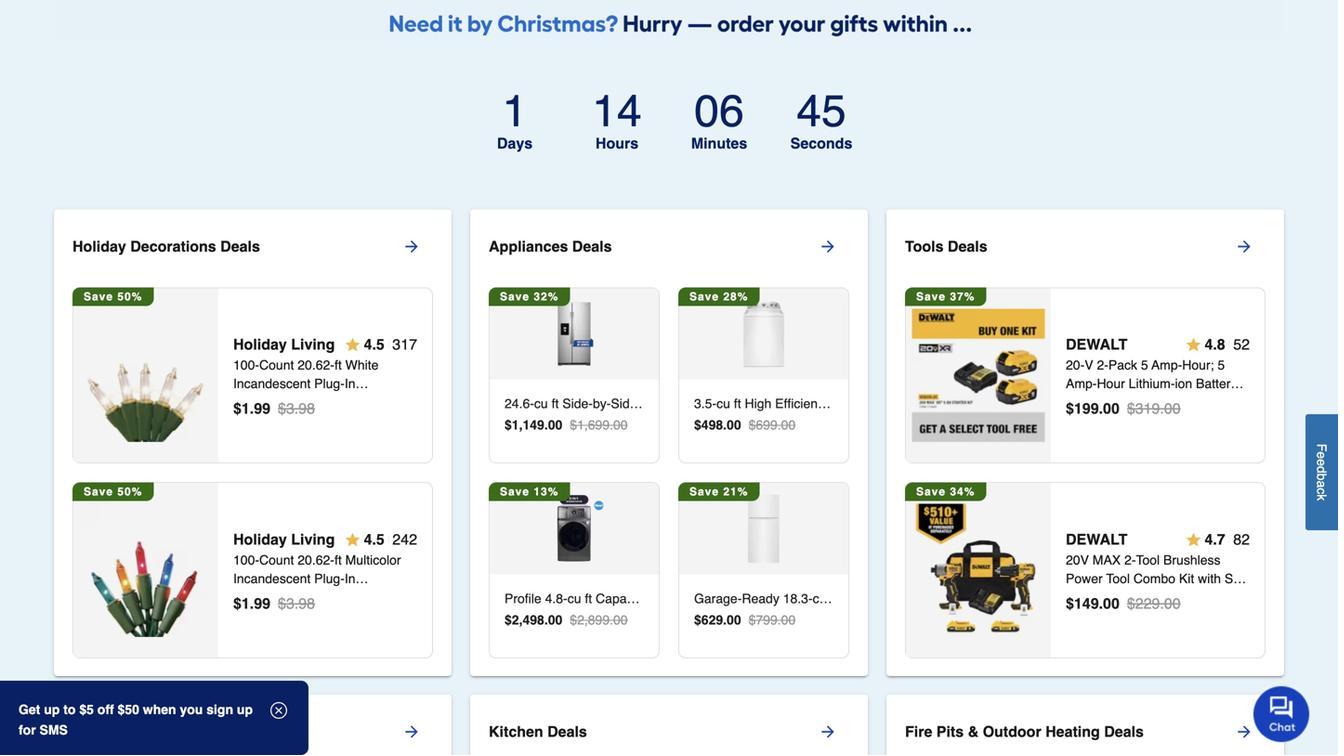 Task type: vqa. For each thing, say whether or not it's contained in the screenshot.


Task type: describe. For each thing, give the bounding box(es) containing it.
holiday for 4.5 242
[[233, 531, 287, 548]]

$319.00
[[1127, 400, 1181, 417]]

appliances image for $799.00
[[729, 495, 798, 564]]

tools image for $ 199 . 00 $319.00
[[912, 309, 1045, 442]]

white
[[345, 358, 379, 373]]

seconds
[[791, 135, 853, 152]]

kitchen
[[489, 724, 543, 741]]

00 for 498
[[727, 418, 741, 433]]

get up to $5 off $50 when you sign up for sms
[[19, 703, 253, 738]]

save 34%
[[916, 486, 975, 499]]

100-count 20.62-ft multicolor incandescent plug-in christmas string lights
[[233, 553, 401, 605]]

498
[[701, 418, 723, 433]]

living for 4.5 317
[[291, 336, 335, 353]]

2 up from the left
[[237, 703, 253, 717]]

save for $799.00 appliances image
[[690, 486, 719, 499]]

included) for 149
[[1066, 609, 1120, 624]]

charger inside 20v max 2-tool brushless power tool combo kit with soft case (2-batteries and charger included)
[[1196, 590, 1243, 605]]

45 seconds
[[791, 85, 853, 152]]

tools
[[905, 238, 944, 255]]

28%
[[723, 291, 748, 304]]

save 21%
[[690, 486, 748, 499]]

0 horizontal spatial tool
[[1106, 571, 1130, 586]]

appliances image for $1,699.00
[[540, 300, 609, 369]]

batteries
[[1116, 590, 1167, 605]]

20.62- for 4.5 317
[[298, 358, 335, 373]]

1 vertical spatial amp-
[[1066, 376, 1097, 391]]

$ 2,498 . 00 $2,899.00
[[505, 613, 628, 628]]

100- for 4.5 317
[[233, 358, 259, 373]]

ion
[[1175, 376, 1193, 391]]

deals right heating
[[1104, 724, 1144, 741]]

&
[[968, 724, 979, 741]]

save for $ 149 . 00 $229.00 tools image
[[916, 486, 946, 499]]

appliances image for $2,899.00
[[540, 495, 609, 564]]

save 50% for 4.5 242
[[84, 486, 143, 499]]

get
[[19, 703, 40, 717]]

when
[[143, 703, 176, 717]]

plug- for 4.5 317
[[314, 376, 345, 391]]

appliances
[[489, 238, 568, 255]]

50% for 4.5 242
[[117, 486, 143, 499]]

4.5 for 4.5 242
[[364, 531, 385, 548]]

v
[[1085, 358, 1093, 373]]

need it by christmas? hurry. order your gifts within. image
[[54, 0, 1284, 38]]

deals for kitchen deals
[[548, 724, 587, 741]]

to
[[63, 703, 76, 717]]

20-v 2-pack 5 amp-hour; 5 amp-hour lithium-ion battery and charger (charger included)
[[1066, 358, 1237, 428]]

lithium-
[[1129, 376, 1175, 391]]

2,498
[[512, 613, 544, 628]]

rating filled image for 4.5 242
[[345, 532, 360, 547]]

a
[[1315, 481, 1329, 488]]

living for 4.5 242
[[291, 531, 335, 548]]

2 5 from the left
[[1218, 358, 1225, 373]]

holiday decorations deals link
[[72, 224, 452, 269]]

fire pits & outdoor heating deals link
[[905, 710, 1284, 755]]

$ 149 . 00 $229.00
[[1066, 595, 1181, 612]]

317
[[392, 336, 417, 353]]

52
[[1233, 336, 1250, 353]]

power
[[1066, 571, 1103, 586]]

deals right decorations
[[220, 238, 260, 255]]

incandescent for 4.5 317
[[233, 376, 311, 391]]

hour;
[[1182, 358, 1214, 373]]

1 inside 1 days
[[502, 85, 527, 136]]

off
[[97, 703, 114, 717]]

combo
[[1134, 571, 1176, 586]]

100- for 4.5 242
[[233, 553, 259, 568]]

kitchen deals link
[[489, 710, 868, 755]]

f e e d b a c k
[[1315, 444, 1329, 501]]

fire pits & outdoor heating deals
[[905, 724, 1144, 741]]

$1,699.00
[[570, 418, 628, 433]]

kitchen deals
[[489, 724, 587, 741]]

c
[[1315, 488, 1329, 495]]

sms
[[40, 723, 68, 738]]

4.5 317
[[364, 336, 417, 353]]

bathroom deals
[[72, 724, 187, 741]]

06 minutes
[[691, 85, 747, 152]]

k
[[1315, 495, 1329, 501]]

00 for 629
[[727, 613, 741, 628]]

ft for 4.5 317
[[335, 358, 342, 373]]

incandescent for 4.5 242
[[233, 571, 311, 586]]

100-count 20.62-ft white incandescent plug-in christmas string lights
[[233, 358, 379, 410]]

4.5 242
[[364, 531, 417, 548]]

$799.00
[[749, 613, 796, 628]]

save 50% for 4.5 317
[[84, 291, 143, 304]]

242
[[392, 531, 417, 548]]

ft for 4.5 242
[[335, 553, 342, 568]]

included) for 199
[[1066, 414, 1120, 428]]

$2,899.00
[[570, 613, 628, 628]]

$ 1,149 . 00 $1,699.00
[[505, 418, 628, 433]]

$50
[[118, 703, 139, 717]]

you
[[180, 703, 203, 717]]

hour
[[1097, 376, 1125, 391]]

battery
[[1196, 376, 1237, 391]]

save 28%
[[690, 291, 748, 304]]

34%
[[950, 486, 975, 499]]

20v
[[1066, 553, 1089, 568]]

heating
[[1046, 724, 1100, 741]]

days
[[497, 135, 533, 152]]

(charger
[[1142, 395, 1193, 410]]

holiday for 4.5 317
[[233, 336, 287, 353]]

1 horizontal spatial tool
[[1136, 553, 1160, 568]]

chat invite button image
[[1254, 686, 1310, 743]]

199
[[1074, 400, 1099, 417]]

soft
[[1225, 571, 1248, 586]]

20-
[[1066, 358, 1085, 373]]

pack
[[1109, 358, 1138, 373]]

kit
[[1179, 571, 1194, 586]]

multicolor
[[345, 553, 401, 568]]

arrow right image for kitchen deals
[[819, 723, 837, 742]]

holiday decorations image for 4.5 242
[[79, 504, 213, 637]]

20v max 2-tool brushless power tool combo kit with soft case (2-batteries and charger included)
[[1066, 553, 1248, 624]]

holiday decorations image for 4.5 317
[[79, 309, 213, 442]]

4.8
[[1205, 336, 1226, 353]]

deals for tools deals
[[948, 238, 988, 255]]

4.8 52
[[1205, 336, 1250, 353]]

arrow right image for fire pits & outdoor heating deals
[[1235, 723, 1254, 742]]

$229.00
[[1127, 595, 1181, 612]]

rating filled image
[[1186, 532, 1201, 547]]

1 days
[[497, 85, 533, 152]]

99 for 4.5 317
[[254, 400, 270, 417]]

d
[[1315, 466, 1329, 474]]



Task type: locate. For each thing, give the bounding box(es) containing it.
99 for 4.5 242
[[254, 595, 270, 612]]

2 in from the top
[[345, 571, 356, 586]]

5 up battery
[[1218, 358, 1225, 373]]

tools deals link
[[905, 224, 1284, 269]]

tools image
[[912, 309, 1045, 442], [912, 504, 1045, 637]]

0 vertical spatial ft
[[335, 358, 342, 373]]

0 horizontal spatial up
[[44, 703, 60, 717]]

charger down 'with'
[[1196, 590, 1243, 605]]

1 vertical spatial $ 1 . 99 $3.98
[[233, 595, 315, 612]]

tool up (2- in the right bottom of the page
[[1106, 571, 1130, 586]]

amp- down '20-'
[[1066, 376, 1097, 391]]

deals right appliances
[[572, 238, 612, 255]]

2 20.62- from the top
[[298, 553, 335, 568]]

arrow right image for tools deals
[[1235, 237, 1254, 256]]

1 horizontal spatial charger
[[1196, 590, 1243, 605]]

0 vertical spatial tools image
[[912, 309, 1045, 442]]

deals for appliances deals
[[572, 238, 612, 255]]

$3.98
[[278, 400, 315, 417], [278, 595, 315, 612]]

and down kit
[[1171, 590, 1193, 605]]

4.7 82
[[1205, 531, 1250, 548]]

ft inside 100-count 20.62-ft white incandescent plug-in christmas string lights
[[335, 358, 342, 373]]

e up b
[[1315, 459, 1329, 466]]

in down white
[[345, 376, 356, 391]]

00 right 498
[[727, 418, 741, 433]]

1 save 50% from the top
[[84, 291, 143, 304]]

00 for 149
[[1103, 595, 1120, 612]]

1 vertical spatial $3.98
[[278, 595, 315, 612]]

and inside 20v max 2-tool brushless power tool combo kit with soft case (2-batteries and charger included)
[[1171, 590, 1193, 605]]

2 $3.98 from the top
[[278, 595, 315, 612]]

christmas inside 100-count 20.62-ft white incandescent plug-in christmas string lights
[[233, 395, 292, 410]]

0 vertical spatial in
[[345, 376, 356, 391]]

save 50%
[[84, 291, 143, 304], [84, 486, 143, 499]]

arrow right image inside fire pits & outdoor heating deals link
[[1235, 723, 1254, 742]]

1 vertical spatial 2-
[[1125, 553, 1136, 568]]

4.5 for 4.5 317
[[364, 336, 385, 353]]

in down multicolor
[[345, 571, 356, 586]]

1 vertical spatial 100-
[[233, 553, 259, 568]]

arrow right image for appliances deals
[[819, 237, 837, 256]]

deals for bathroom deals
[[147, 724, 187, 741]]

1 vertical spatial plug-
[[314, 571, 345, 586]]

holiday decorations image
[[79, 309, 213, 442], [79, 504, 213, 637]]

0 vertical spatial 99
[[254, 400, 270, 417]]

14 hours
[[592, 85, 642, 152]]

and down '20-'
[[1066, 395, 1088, 410]]

lights inside 100-count 20.62-ft multicolor incandescent plug-in christmas string lights
[[333, 590, 368, 605]]

1 holiday living from the top
[[233, 336, 335, 353]]

hours
[[596, 135, 639, 152]]

b
[[1315, 474, 1329, 481]]

4.5 up white
[[364, 336, 385, 353]]

1 vertical spatial in
[[345, 571, 356, 586]]

1 horizontal spatial up
[[237, 703, 253, 717]]

0 horizontal spatial charger
[[1091, 395, 1138, 410]]

1 vertical spatial lights
[[333, 590, 368, 605]]

arrow right image
[[819, 237, 837, 256], [1235, 237, 1254, 256], [1235, 723, 1254, 742]]

0 horizontal spatial and
[[1066, 395, 1088, 410]]

100- inside 100-count 20.62-ft multicolor incandescent plug-in christmas string lights
[[233, 553, 259, 568]]

1 99 from the top
[[254, 400, 270, 417]]

2 99 from the top
[[254, 595, 270, 612]]

charger down hour
[[1091, 395, 1138, 410]]

holiday living up 100-count 20.62-ft white incandescent plug-in christmas string lights at the left
[[233, 336, 335, 353]]

timer containing 1
[[461, 85, 877, 161]]

$
[[233, 400, 242, 417], [1066, 400, 1074, 417], [505, 418, 512, 433], [694, 418, 701, 433], [233, 595, 242, 612], [1066, 595, 1074, 612], [505, 613, 512, 628], [694, 613, 701, 628]]

0 vertical spatial save 50%
[[84, 291, 143, 304]]

ft left multicolor
[[335, 553, 342, 568]]

0 vertical spatial 100-
[[233, 358, 259, 373]]

with
[[1198, 571, 1221, 586]]

holiday left decorations
[[72, 238, 126, 255]]

0 vertical spatial amp-
[[1152, 358, 1182, 373]]

1 ft from the top
[[335, 358, 342, 373]]

holiday up 100-count 20.62-ft multicolor incandescent plug-in christmas string lights
[[233, 531, 287, 548]]

lights down multicolor
[[333, 590, 368, 605]]

0 vertical spatial plug-
[[314, 376, 345, 391]]

$ 629 . 00 $799.00
[[694, 613, 796, 628]]

149
[[1074, 595, 1099, 612]]

sign
[[207, 703, 233, 717]]

0 vertical spatial string
[[295, 395, 329, 410]]

1 dewalt from the top
[[1066, 336, 1128, 353]]

1 plug- from the top
[[314, 376, 345, 391]]

appliances deals link
[[489, 224, 868, 269]]

deals down "when"
[[147, 724, 187, 741]]

save 32%
[[500, 291, 559, 304]]

arrow right image for bathroom deals
[[402, 723, 421, 742]]

plug- for 4.5 242
[[314, 571, 345, 586]]

rating filled image up the hour;
[[1186, 337, 1201, 352]]

1 vertical spatial incandescent
[[233, 571, 311, 586]]

1 vertical spatial holiday living
[[233, 531, 335, 548]]

1 vertical spatial string
[[295, 590, 329, 605]]

0 vertical spatial 50%
[[117, 291, 143, 304]]

appliances deals
[[489, 238, 612, 255]]

incandescent inside 100-count 20.62-ft multicolor incandescent plug-in christmas string lights
[[233, 571, 311, 586]]

1 vertical spatial christmas
[[233, 590, 292, 605]]

1 christmas from the top
[[233, 395, 292, 410]]

1 $ 1 . 99 $3.98 from the top
[[233, 400, 315, 417]]

1 in from the top
[[345, 376, 356, 391]]

2- for $229.00
[[1125, 553, 1136, 568]]

2 dewalt from the top
[[1066, 531, 1128, 548]]

00 right 1,149
[[548, 418, 563, 433]]

f
[[1315, 444, 1329, 452]]

00 right 199
[[1103, 400, 1120, 417]]

dewalt up v
[[1066, 336, 1128, 353]]

lights
[[333, 395, 368, 410], [333, 590, 368, 605]]

up right the sign at the bottom
[[237, 703, 253, 717]]

1 tools image from the top
[[912, 309, 1045, 442]]

1 count from the top
[[259, 358, 294, 373]]

4.7
[[1205, 531, 1226, 548]]

holiday up 100-count 20.62-ft white incandescent plug-in christmas string lights at the left
[[233, 336, 287, 353]]

holiday living for 4.5 242
[[233, 531, 335, 548]]

.
[[250, 400, 254, 417], [1099, 400, 1103, 417], [544, 418, 548, 433], [723, 418, 727, 433], [250, 595, 254, 612], [1099, 595, 1103, 612], [544, 613, 548, 628], [723, 613, 727, 628]]

1 vertical spatial charger
[[1196, 590, 1243, 605]]

0 vertical spatial living
[[291, 336, 335, 353]]

dewalt for 199
[[1066, 336, 1128, 353]]

string
[[295, 395, 329, 410], [295, 590, 329, 605]]

2 living from the top
[[291, 531, 335, 548]]

arrow right image inside holiday decorations deals link
[[402, 237, 421, 256]]

save for $2,899.00 appliances image
[[500, 486, 530, 499]]

incandescent
[[233, 376, 311, 391], [233, 571, 311, 586]]

holiday living
[[233, 336, 335, 353], [233, 531, 335, 548]]

0 vertical spatial holiday living
[[233, 336, 335, 353]]

1 vertical spatial ft
[[335, 553, 342, 568]]

string for 4.5 242
[[295, 590, 329, 605]]

arrow right image
[[402, 237, 421, 256], [402, 723, 421, 742], [819, 723, 837, 742]]

2 count from the top
[[259, 553, 294, 568]]

appliances image
[[540, 300, 609, 369], [729, 300, 798, 369], [540, 495, 609, 564], [729, 495, 798, 564]]

50%
[[117, 291, 143, 304], [117, 486, 143, 499]]

included) down the case
[[1066, 609, 1120, 624]]

00 for 1,149
[[548, 418, 563, 433]]

for
[[19, 723, 36, 738]]

string inside 100-count 20.62-ft white incandescent plug-in christmas string lights
[[295, 395, 329, 410]]

1 vertical spatial included)
[[1066, 609, 1120, 624]]

deals inside "link"
[[572, 238, 612, 255]]

1 4.5 from the top
[[364, 336, 385, 353]]

1 vertical spatial 50%
[[117, 486, 143, 499]]

lights inside 100-count 20.62-ft white incandescent plug-in christmas string lights
[[333, 395, 368, 410]]

2- right v
[[1097, 358, 1109, 373]]

1 $3.98 from the top
[[278, 400, 315, 417]]

arrow right image inside bathroom deals link
[[402, 723, 421, 742]]

13%
[[534, 486, 559, 499]]

0 vertical spatial holiday decorations image
[[79, 309, 213, 442]]

lights for 4.5 242
[[333, 590, 368, 605]]

bathroom
[[72, 724, 143, 741]]

1 holiday decorations image from the top
[[79, 309, 213, 442]]

charger inside the 20-v 2-pack 5 amp-hour; 5 amp-hour lithium-ion battery and charger (charger included)
[[1091, 395, 1138, 410]]

0 vertical spatial christmas
[[233, 395, 292, 410]]

and
[[1066, 395, 1088, 410], [1171, 590, 1193, 605]]

appliances image up the $ 2,498 . 00 $2,899.00
[[540, 495, 609, 564]]

holiday
[[72, 238, 126, 255], [233, 336, 287, 353], [233, 531, 287, 548]]

included) inside 20v max 2-tool brushless power tool combo kit with soft case (2-batteries and charger included)
[[1066, 609, 1120, 624]]

1 for 4.5 242
[[242, 595, 250, 612]]

0 vertical spatial dewalt
[[1066, 336, 1128, 353]]

holiday living for 4.5 317
[[233, 336, 335, 353]]

(2-
[[1100, 590, 1116, 605]]

1 string from the top
[[295, 395, 329, 410]]

5 up 'lithium-'
[[1141, 358, 1148, 373]]

ft inside 100-count 20.62-ft multicolor incandescent plug-in christmas string lights
[[335, 553, 342, 568]]

2- right max
[[1125, 553, 1136, 568]]

christmas inside 100-count 20.62-ft multicolor incandescent plug-in christmas string lights
[[233, 590, 292, 605]]

1 20.62- from the top
[[298, 358, 335, 373]]

rating filled image for 4.5 317
[[345, 337, 360, 352]]

1 vertical spatial 99
[[254, 595, 270, 612]]

1 included) from the top
[[1066, 414, 1120, 428]]

rating filled image
[[345, 337, 360, 352], [1186, 337, 1201, 352], [345, 532, 360, 547]]

incandescent inside 100-count 20.62-ft white incandescent plug-in christmas string lights
[[233, 376, 311, 391]]

holiday decorations deals
[[72, 238, 260, 255]]

00 for 199
[[1103, 400, 1120, 417]]

save
[[84, 291, 113, 304], [500, 291, 530, 304], [690, 291, 719, 304], [916, 291, 946, 304], [84, 486, 113, 499], [500, 486, 530, 499], [690, 486, 719, 499], [916, 486, 946, 499]]

$ 498 . 00 $699.00
[[694, 418, 796, 433]]

20.62- inside 100-count 20.62-ft multicolor incandescent plug-in christmas string lights
[[298, 553, 335, 568]]

rating filled image for 4.8 52
[[1186, 337, 1201, 352]]

2- for $319.00
[[1097, 358, 1109, 373]]

appliances image up $799.00
[[729, 495, 798, 564]]

1 incandescent from the top
[[233, 376, 311, 391]]

1 horizontal spatial 2-
[[1125, 553, 1136, 568]]

1 vertical spatial holiday decorations image
[[79, 504, 213, 637]]

100-
[[233, 358, 259, 373], [233, 553, 259, 568]]

100- inside 100-count 20.62-ft white incandescent plug-in christmas string lights
[[233, 358, 259, 373]]

0 vertical spatial lights
[[333, 395, 368, 410]]

arrow right image for holiday decorations deals
[[402, 237, 421, 256]]

20.62- for 4.5 242
[[298, 553, 335, 568]]

2 4.5 from the top
[[364, 531, 385, 548]]

lights down white
[[333, 395, 368, 410]]

arrow right image inside kitchen deals link
[[819, 723, 837, 742]]

2- inside the 20-v 2-pack 5 amp-hour; 5 amp-hour lithium-ion battery and charger (charger included)
[[1097, 358, 1109, 373]]

0 horizontal spatial amp-
[[1066, 376, 1097, 391]]

tools image down 37%
[[912, 309, 1045, 442]]

1 vertical spatial save 50%
[[84, 486, 143, 499]]

99
[[254, 400, 270, 417], [254, 595, 270, 612]]

ft left white
[[335, 358, 342, 373]]

save for appliances image associated with $1,699.00
[[500, 291, 530, 304]]

0 vertical spatial and
[[1066, 395, 1088, 410]]

00 right 629
[[727, 613, 741, 628]]

1 vertical spatial living
[[291, 531, 335, 548]]

dewalt up max
[[1066, 531, 1128, 548]]

count for 4.5 317
[[259, 358, 294, 373]]

in inside 100-count 20.62-ft white incandescent plug-in christmas string lights
[[345, 376, 356, 391]]

20.62-
[[298, 358, 335, 373], [298, 553, 335, 568]]

2 holiday living from the top
[[233, 531, 335, 548]]

2 plug- from the top
[[314, 571, 345, 586]]

count inside 100-count 20.62-ft multicolor incandescent plug-in christmas string lights
[[259, 553, 294, 568]]

decorations
[[130, 238, 216, 255]]

living up 100-count 20.62-ft multicolor incandescent plug-in christmas string lights
[[291, 531, 335, 548]]

2 lights from the top
[[333, 590, 368, 605]]

00 right 149
[[1103, 595, 1120, 612]]

0 vertical spatial 20.62-
[[298, 358, 335, 373]]

$699.00
[[749, 418, 796, 433]]

plug- inside 100-count 20.62-ft white incandescent plug-in christmas string lights
[[314, 376, 345, 391]]

christmas for 4.5 242
[[233, 590, 292, 605]]

1
[[502, 85, 527, 136], [242, 400, 250, 417], [242, 595, 250, 612]]

appliances image for $699.00
[[729, 300, 798, 369]]

1 up from the left
[[44, 703, 60, 717]]

christmas for 4.5 317
[[233, 395, 292, 410]]

1 vertical spatial 4.5
[[364, 531, 385, 548]]

2 save 50% from the top
[[84, 486, 143, 499]]

e
[[1315, 452, 1329, 459], [1315, 459, 1329, 466]]

2 100- from the top
[[233, 553, 259, 568]]

82
[[1233, 531, 1250, 548]]

2 vertical spatial 1
[[242, 595, 250, 612]]

included) down hour
[[1066, 414, 1120, 428]]

2 $ 1 . 99 $3.98 from the top
[[233, 595, 315, 612]]

2 tools image from the top
[[912, 504, 1045, 637]]

20.62- inside 100-count 20.62-ft white incandescent plug-in christmas string lights
[[298, 358, 335, 373]]

0 vertical spatial $3.98
[[278, 400, 315, 417]]

2 string from the top
[[295, 590, 329, 605]]

$3.98 for 4.5 242
[[278, 595, 315, 612]]

in inside 100-count 20.62-ft multicolor incandescent plug-in christmas string lights
[[345, 571, 356, 586]]

1 vertical spatial tool
[[1106, 571, 1130, 586]]

45
[[797, 85, 846, 136]]

timer
[[461, 85, 877, 161]]

in for 4.5 317
[[345, 376, 356, 391]]

rating filled image up multicolor
[[345, 532, 360, 547]]

christmas
[[233, 395, 292, 410], [233, 590, 292, 605]]

dewalt for 149
[[1066, 531, 1128, 548]]

pits
[[937, 724, 964, 741]]

tools image down the 34%
[[912, 504, 1045, 637]]

1 vertical spatial count
[[259, 553, 294, 568]]

0 vertical spatial 1
[[502, 85, 527, 136]]

2 included) from the top
[[1066, 609, 1120, 624]]

up left to
[[44, 703, 60, 717]]

appliances image down appliances deals
[[540, 300, 609, 369]]

count inside 100-count 20.62-ft white incandescent plug-in christmas string lights
[[259, 358, 294, 373]]

5
[[1141, 358, 1148, 373], [1218, 358, 1225, 373]]

included) inside the 20-v 2-pack 5 amp-hour; 5 amp-hour lithium-ion battery and charger (charger included)
[[1066, 414, 1120, 428]]

appliances image up '$699.00'
[[729, 300, 798, 369]]

0 vertical spatial 2-
[[1097, 358, 1109, 373]]

0 vertical spatial charger
[[1091, 395, 1138, 410]]

in for 4.5 242
[[345, 571, 356, 586]]

2 vertical spatial holiday
[[233, 531, 287, 548]]

count for 4.5 242
[[259, 553, 294, 568]]

1 vertical spatial 1
[[242, 400, 250, 417]]

rating filled image up white
[[345, 337, 360, 352]]

and inside the 20-v 2-pack 5 amp-hour; 5 amp-hour lithium-ion battery and charger (charger included)
[[1066, 395, 1088, 410]]

tools image for $ 149 . 00 $229.00
[[912, 504, 1045, 637]]

plug-
[[314, 376, 345, 391], [314, 571, 345, 586]]

lights for 4.5 317
[[333, 395, 368, 410]]

1 horizontal spatial and
[[1171, 590, 1193, 605]]

00
[[1103, 400, 1120, 417], [548, 418, 563, 433], [727, 418, 741, 433], [1103, 595, 1120, 612], [548, 613, 563, 628], [727, 613, 741, 628]]

save for $699.00 appliances image
[[690, 291, 719, 304]]

arrow right image inside tools deals link
[[1235, 237, 1254, 256]]

1 100- from the top
[[233, 358, 259, 373]]

2 ft from the top
[[335, 553, 342, 568]]

max
[[1093, 553, 1121, 568]]

$ 1 . 99 $3.98 for 4.5 242
[[233, 595, 315, 612]]

$ 1 . 99 $3.98 for 4.5 317
[[233, 400, 315, 417]]

arrow right image inside appliances deals "link"
[[819, 237, 837, 256]]

1 50% from the top
[[117, 291, 143, 304]]

$3.98 for 4.5 317
[[278, 400, 315, 417]]

tools deals
[[905, 238, 988, 255]]

2 e from the top
[[1315, 459, 1329, 466]]

0 vertical spatial count
[[259, 358, 294, 373]]

2 holiday decorations image from the top
[[79, 504, 213, 637]]

50% for 4.5 317
[[117, 291, 143, 304]]

living up 100-count 20.62-ft white incandescent plug-in christmas string lights at the left
[[291, 336, 335, 353]]

0 vertical spatial included)
[[1066, 414, 1120, 428]]

32%
[[534, 291, 559, 304]]

0 vertical spatial holiday
[[72, 238, 126, 255]]

00 right 2,498
[[548, 613, 563, 628]]

20.62- left multicolor
[[298, 553, 335, 568]]

2- inside 20v max 2-tool brushless power tool combo kit with soft case (2-batteries and charger included)
[[1125, 553, 1136, 568]]

1 vertical spatial holiday
[[233, 336, 287, 353]]

deals
[[220, 238, 260, 255], [572, 238, 612, 255], [948, 238, 988, 255], [147, 724, 187, 741], [548, 724, 587, 741], [1104, 724, 1144, 741]]

deals right kitchen
[[548, 724, 587, 741]]

amp-
[[1152, 358, 1182, 373], [1066, 376, 1097, 391]]

0 vertical spatial 4.5
[[364, 336, 385, 353]]

2 incandescent from the top
[[233, 571, 311, 586]]

1 5 from the left
[[1141, 358, 1148, 373]]

string inside 100-count 20.62-ft multicolor incandescent plug-in christmas string lights
[[295, 590, 329, 605]]

$5
[[79, 703, 94, 717]]

2-
[[1097, 358, 1109, 373], [1125, 553, 1136, 568]]

1 horizontal spatial amp-
[[1152, 358, 1182, 373]]

brushless
[[1164, 553, 1221, 568]]

save for tools image for $ 199 . 00 $319.00
[[916, 291, 946, 304]]

2 50% from the top
[[117, 486, 143, 499]]

00 for 2,498
[[548, 613, 563, 628]]

1 vertical spatial tools image
[[912, 504, 1045, 637]]

1 vertical spatial 20.62-
[[298, 553, 335, 568]]

case
[[1066, 590, 1096, 605]]

fire
[[905, 724, 932, 741]]

0 horizontal spatial 2-
[[1097, 358, 1109, 373]]

deals right the tools
[[948, 238, 988, 255]]

2 christmas from the top
[[233, 590, 292, 605]]

1 for 4.5 317
[[242, 400, 250, 417]]

save 13%
[[500, 486, 559, 499]]

holiday living up 100-count 20.62-ft multicolor incandescent plug-in christmas string lights
[[233, 531, 335, 548]]

outdoor
[[983, 724, 1042, 741]]

0 vertical spatial $ 1 . 99 $3.98
[[233, 400, 315, 417]]

string for 4.5 317
[[295, 395, 329, 410]]

629
[[701, 613, 723, 628]]

1 e from the top
[[1315, 452, 1329, 459]]

1 vertical spatial and
[[1171, 590, 1193, 605]]

1 lights from the top
[[333, 395, 368, 410]]

0 horizontal spatial 5
[[1141, 358, 1148, 373]]

plug- inside 100-count 20.62-ft multicolor incandescent plug-in christmas string lights
[[314, 571, 345, 586]]

tool up combo
[[1136, 553, 1160, 568]]

20.62- left white
[[298, 358, 335, 373]]

amp- up 'lithium-'
[[1152, 358, 1182, 373]]

4.5 up multicolor
[[364, 531, 385, 548]]

0 vertical spatial incandescent
[[233, 376, 311, 391]]

e up d
[[1315, 452, 1329, 459]]

1 vertical spatial dewalt
[[1066, 531, 1128, 548]]

minutes
[[691, 135, 747, 152]]

ft
[[335, 358, 342, 373], [335, 553, 342, 568]]

1 horizontal spatial 5
[[1218, 358, 1225, 373]]

save 37%
[[916, 291, 975, 304]]

0 vertical spatial tool
[[1136, 553, 1160, 568]]

1 living from the top
[[291, 336, 335, 353]]

4.5
[[364, 336, 385, 353], [364, 531, 385, 548]]



